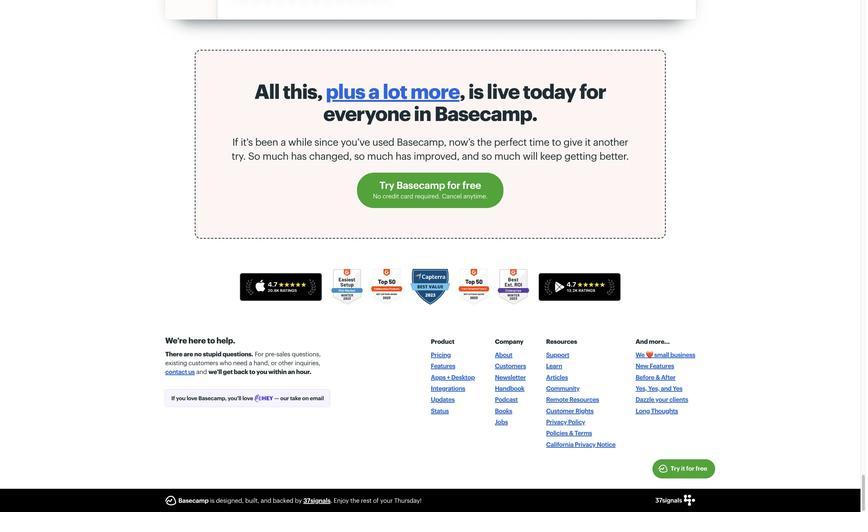 Task type: describe. For each thing, give the bounding box(es) containing it.
+
[[447, 373, 450, 381]]

back
[[234, 368, 248, 375]]

questions.
[[223, 350, 253, 358]]

status link
[[431, 407, 449, 414]]

since
[[315, 136, 338, 148]]

hand,
[[254, 359, 270, 366]]

long thoughts link
[[636, 407, 678, 414]]

books
[[495, 407, 512, 414]]

we
[[636, 351, 645, 358]]

, is live today for everyone in basecamp.
[[323, 79, 606, 125]]

1 so from the left
[[354, 150, 365, 162]]

if for if it's been a while since you've used basecamp, now's the perfect time to give it another try. so much has changed, so much has improved, and so much will keep getting better.
[[232, 136, 238, 148]]

and inside for pre-sales questions, existing customers who need a hand, or other inquiries, contact us and we'll get back to you within an hour.
[[196, 368, 207, 375]]

give
[[564, 136, 583, 148]]

handbook
[[495, 385, 525, 392]]

1 vertical spatial resources
[[570, 396, 599, 403]]

is for designed,
[[210, 497, 214, 504]]

!
[[420, 497, 422, 504]]

desktop
[[451, 373, 475, 381]]

enjoy
[[334, 497, 349, 504]]

try.
[[232, 150, 246, 162]]

& for policies
[[569, 429, 574, 437]]

1 features from the left
[[431, 362, 456, 370]]

designed,
[[216, 497, 244, 504]]

if for if you love basecamp, you'll love
[[171, 395, 175, 402]]

we ❤️ small business link
[[636, 351, 696, 358]]

clients
[[670, 396, 688, 403]]

need
[[233, 359, 247, 366]]

plus a lot more link
[[326, 79, 460, 103]]

live
[[487, 79, 520, 103]]

policy
[[568, 418, 585, 425]]

rights
[[576, 407, 594, 414]]

articles
[[546, 373, 568, 381]]

of
[[373, 497, 379, 504]]

1 vertical spatial basecamp,
[[198, 395, 227, 402]]

built,
[[245, 497, 259, 504]]

the for perfect
[[477, 136, 492, 148]]

everyone
[[323, 101, 411, 125]]

keep
[[540, 150, 562, 162]]

newsletter
[[495, 373, 526, 381]]

37signals image
[[656, 495, 696, 506]]

1 horizontal spatial privacy
[[575, 440, 596, 448]]

yes, yes, and yes link
[[636, 385, 683, 392]]

learn
[[546, 362, 562, 370]]

remote resources link
[[546, 396, 599, 403]]

you inside for pre-sales questions, existing customers who need a hand, or other inquiries, contact us and we'll get back to you within an hour.
[[256, 368, 267, 375]]

try it for free link
[[653, 459, 716, 479]]

you'll
[[228, 395, 241, 402]]

—
[[274, 395, 279, 402]]

or
[[271, 359, 277, 366]]

0 horizontal spatial your
[[380, 497, 393, 504]]

and inside if it's been a while since you've used basecamp, now's the perfect time to give it another try. so much has changed, so much has improved, and so much will keep getting better.
[[462, 150, 479, 162]]

to inside if it's been a while since you've used basecamp, now's the perfect time to give it another try. so much has changed, so much has improved, and so much will keep getting better.
[[552, 136, 561, 148]]

if it's been a while since you've used basecamp, now's the perfect time to give it another try. so much has changed, so much has improved, and so much will keep getting better.
[[232, 136, 629, 162]]

1 vertical spatial it
[[681, 465, 685, 472]]

free for basecamp
[[463, 179, 481, 191]]

there
[[165, 350, 183, 358]]

contact us link
[[165, 368, 195, 375]]

now's
[[449, 136, 475, 148]]

dazzle your clients
[[636, 396, 688, 403]]

1 much from the left
[[263, 150, 289, 162]]

before & after
[[636, 373, 676, 381]]

are
[[184, 350, 193, 358]]

try for it
[[671, 465, 680, 472]]

community link
[[546, 385, 580, 392]]

notice
[[597, 440, 616, 448]]

today
[[523, 79, 576, 103]]

0 horizontal spatial you
[[176, 395, 186, 402]]

1 yes, from the left
[[636, 385, 647, 392]]

basecamp link
[[165, 495, 209, 506]]

is for live
[[468, 79, 484, 103]]

community
[[546, 385, 580, 392]]

questions,
[[292, 350, 321, 358]]

credit
[[383, 192, 399, 200]]

jobs
[[495, 418, 508, 425]]

2 so from the left
[[482, 150, 492, 162]]

customers link
[[495, 362, 526, 370]]

features link
[[431, 362, 456, 370]]

and more…
[[636, 338, 670, 345]]

articles link
[[546, 373, 568, 381]]

dazzle your clients link
[[636, 396, 688, 403]]

rest
[[361, 497, 372, 504]]

there are no stupid questions.
[[165, 350, 253, 358]]

new
[[636, 362, 649, 370]]

we'll
[[209, 368, 222, 375]]

california privacy notice
[[546, 440, 616, 448]]

by
[[295, 497, 302, 504]]

the for rest
[[350, 497, 360, 504]]

used
[[373, 136, 394, 148]]

try it for free
[[671, 465, 708, 472]]

2 features from the left
[[650, 362, 674, 370]]

product
[[431, 338, 455, 345]]

get
[[223, 368, 233, 375]]

card
[[401, 192, 413, 200]]

customers
[[189, 359, 218, 366]]

1 has from the left
[[291, 150, 307, 162]]

privacy policy link
[[546, 418, 585, 425]]

long thoughts
[[636, 407, 678, 414]]

0 vertical spatial privacy
[[546, 418, 567, 425]]

a for been
[[281, 136, 286, 148]]

terms
[[575, 429, 592, 437]]

for for basecamp
[[447, 179, 461, 191]]

on
[[302, 395, 309, 402]]



Task type: locate. For each thing, give the bounding box(es) containing it.
sales
[[276, 350, 290, 358]]

yes,
[[636, 385, 647, 392], [648, 385, 660, 392]]

and down 'now's'
[[462, 150, 479, 162]]

plus
[[326, 79, 365, 103]]

policies & terms link
[[546, 429, 592, 437]]

1 horizontal spatial so
[[482, 150, 492, 162]]

0 horizontal spatial is
[[210, 497, 214, 504]]

much down been
[[263, 150, 289, 162]]

about
[[495, 351, 513, 358]]

2 vertical spatial a
[[249, 359, 252, 366]]

take
[[290, 395, 301, 402]]

policies
[[546, 429, 568, 437]]

free for it
[[696, 465, 708, 472]]

customers
[[495, 362, 526, 370]]

if down contact
[[171, 395, 175, 402]]

has down while
[[291, 150, 307, 162]]

integrations
[[431, 385, 465, 392]]

if inside if it's been a while since you've used basecamp, now's the perfect time to give it another try. so much has changed, so much has improved, and so much will keep getting better.
[[232, 136, 238, 148]]

customer
[[546, 407, 575, 414]]

your down yes, yes, and yes
[[656, 396, 668, 403]]

our
[[280, 395, 289, 402]]

0 horizontal spatial the
[[350, 497, 360, 504]]

0 vertical spatial it
[[585, 136, 591, 148]]

0 vertical spatial basecamp
[[397, 179, 445, 191]]

learn link
[[546, 362, 562, 370]]

0 vertical spatial basecamp,
[[397, 136, 447, 148]]

the right 'now's'
[[477, 136, 492, 148]]

try inside try basecamp for free no credit card required. cancel anytime.
[[380, 179, 395, 191]]

0 horizontal spatial try
[[380, 179, 395, 191]]

basecamp, up improved,
[[397, 136, 447, 148]]

try up the 37signals image
[[671, 465, 680, 472]]

0 horizontal spatial love
[[187, 395, 197, 402]]

2 horizontal spatial much
[[495, 150, 521, 162]]

if you love basecamp, you'll love
[[171, 395, 254, 402]]

required.
[[415, 192, 441, 200]]

1 vertical spatial to
[[207, 336, 215, 345]]

1 vertical spatial you
[[176, 395, 186, 402]]

resources up support
[[546, 338, 577, 345]]

pre-
[[265, 350, 276, 358]]

1 horizontal spatial is
[[468, 79, 484, 103]]

your right of
[[380, 497, 393, 504]]

much
[[263, 150, 289, 162], [367, 150, 393, 162], [495, 150, 521, 162]]

1 horizontal spatial &
[[656, 373, 660, 381]]

2 love from the left
[[243, 395, 253, 402]]

it inside if it's been a while since you've used basecamp, now's the perfect time to give it another try. so much has changed, so much has improved, and so much will keep getting better.
[[585, 136, 591, 148]]

basecamp up required.
[[397, 179, 445, 191]]

1 love from the left
[[187, 395, 197, 402]]

yes, down the before & after
[[648, 385, 660, 392]]

and down customers
[[196, 368, 207, 375]]

lot
[[383, 79, 407, 103]]

this,
[[283, 79, 323, 103]]

long
[[636, 407, 650, 414]]

2 horizontal spatial a
[[368, 79, 379, 103]]

hey
[[262, 395, 273, 402]]

basecamp
[[397, 179, 445, 191], [178, 497, 209, 504]]

podcast
[[495, 396, 518, 403]]

while
[[288, 136, 312, 148]]

love down "us"
[[187, 395, 197, 402]]

all
[[255, 79, 280, 103]]

you down contact us "link"
[[176, 395, 186, 402]]

features
[[431, 362, 456, 370], [650, 362, 674, 370]]

1 vertical spatial basecamp
[[178, 497, 209, 504]]

0 vertical spatial &
[[656, 373, 660, 381]]

stupid
[[203, 350, 221, 358]]

is inside , is live today for everyone in basecamp.
[[468, 79, 484, 103]]

support
[[546, 351, 569, 358]]

an
[[288, 368, 295, 375]]

pricing link
[[431, 351, 451, 358]]

1 vertical spatial for
[[447, 179, 461, 191]]

1 vertical spatial your
[[380, 497, 393, 504]]

existing
[[165, 359, 187, 366]]

for
[[255, 350, 264, 358]]

privacy down "terms"
[[575, 440, 596, 448]]

if left it's
[[232, 136, 238, 148]]

to up stupid
[[207, 336, 215, 345]]

0 horizontal spatial has
[[291, 150, 307, 162]]

backed
[[273, 497, 293, 504]]

1 horizontal spatial has
[[396, 150, 411, 162]]

1 horizontal spatial try
[[671, 465, 680, 472]]

cancel
[[442, 192, 462, 200]]

much down 'used'
[[367, 150, 393, 162]]

& left after
[[656, 373, 660, 381]]

another
[[593, 136, 628, 148]]

new features link
[[636, 362, 674, 370]]

0 vertical spatial to
[[552, 136, 561, 148]]

1 horizontal spatial basecamp
[[397, 179, 445, 191]]

love right you'll at the left of page
[[243, 395, 253, 402]]

1 horizontal spatial if
[[232, 136, 238, 148]]

free
[[463, 179, 481, 191], [696, 465, 708, 472]]

0 vertical spatial free
[[463, 179, 481, 191]]

1 horizontal spatial basecamp,
[[397, 136, 447, 148]]

2 yes, from the left
[[648, 385, 660, 392]]

jobs link
[[495, 418, 508, 425]]

no
[[373, 192, 381, 200]]

features down pricing link
[[431, 362, 456, 370]]

we're here to help.
[[165, 336, 235, 345]]

1 vertical spatial free
[[696, 465, 708, 472]]

&
[[656, 373, 660, 381], [569, 429, 574, 437]]

thursday
[[394, 497, 420, 504]]

the inside if it's been a while since you've used basecamp, now's the perfect time to give it another try. so much has changed, so much has improved, and so much will keep getting better.
[[477, 136, 492, 148]]

1 vertical spatial if
[[171, 395, 175, 402]]

customer rights link
[[546, 407, 594, 414]]

and down after
[[661, 385, 672, 392]]

1 vertical spatial the
[[350, 497, 360, 504]]

0 horizontal spatial &
[[569, 429, 574, 437]]

basecamp left designed,
[[178, 497, 209, 504]]

yes, up dazzle
[[636, 385, 647, 392]]

privacy up policies in the right bottom of the page
[[546, 418, 567, 425]]

2 horizontal spatial for
[[686, 465, 695, 472]]

hey — our take on email
[[262, 395, 324, 402]]

try for basecamp
[[380, 179, 395, 191]]

1 vertical spatial a
[[281, 136, 286, 148]]

0 horizontal spatial so
[[354, 150, 365, 162]]

1 vertical spatial &
[[569, 429, 574, 437]]

0 vertical spatial a
[[368, 79, 379, 103]]

0 horizontal spatial if
[[171, 395, 175, 402]]

help.
[[216, 336, 235, 345]]

updates
[[431, 396, 455, 403]]

0 horizontal spatial a
[[249, 359, 252, 366]]

free inside try basecamp for free no credit card required. cancel anytime.
[[463, 179, 481, 191]]

try basecamp for free no credit card required. cancel anytime.
[[373, 179, 488, 200]]

updates link
[[431, 396, 455, 403]]

has left improved,
[[396, 150, 411, 162]]

2 horizontal spatial to
[[552, 136, 561, 148]]

try up credit
[[380, 179, 395, 191]]

to up keep
[[552, 136, 561, 148]]

0 vertical spatial you
[[256, 368, 267, 375]]

yes, yes, and yes
[[636, 385, 683, 392]]

1 horizontal spatial features
[[650, 362, 674, 370]]

before
[[636, 373, 655, 381]]

1 horizontal spatial a
[[281, 136, 286, 148]]

a right 'need'
[[249, 359, 252, 366]]

basecamp inside try basecamp for free no credit card required. cancel anytime.
[[397, 179, 445, 191]]

.
[[331, 497, 332, 504]]

0 horizontal spatial it
[[585, 136, 591, 148]]

3 much from the left
[[495, 150, 521, 162]]

is left designed,
[[210, 497, 214, 504]]

california privacy notice link
[[546, 440, 616, 448]]

basecamp, left you'll at the left of page
[[198, 395, 227, 402]]

customer rights
[[546, 407, 594, 414]]

features down small on the right of the page
[[650, 362, 674, 370]]

1 horizontal spatial it
[[681, 465, 685, 472]]

2 vertical spatial for
[[686, 465, 695, 472]]

and
[[462, 150, 479, 162], [196, 368, 207, 375], [661, 385, 672, 392], [261, 497, 271, 504]]

1 horizontal spatial to
[[249, 368, 255, 375]]

other
[[278, 359, 293, 366]]

0 horizontal spatial features
[[431, 362, 456, 370]]

remote
[[546, 396, 568, 403]]

1 horizontal spatial the
[[477, 136, 492, 148]]

0 vertical spatial is
[[468, 79, 484, 103]]

email
[[310, 395, 324, 402]]

2 much from the left
[[367, 150, 393, 162]]

0 vertical spatial if
[[232, 136, 238, 148]]

a for plus
[[368, 79, 379, 103]]

1 vertical spatial try
[[671, 465, 680, 472]]

1 horizontal spatial your
[[656, 396, 668, 403]]

we're
[[165, 336, 187, 345]]

& for before
[[656, 373, 660, 381]]

1 vertical spatial is
[[210, 497, 214, 504]]

0 horizontal spatial yes,
[[636, 385, 647, 392]]

your
[[656, 396, 668, 403], [380, 497, 393, 504]]

1 horizontal spatial much
[[367, 150, 393, 162]]

been
[[255, 136, 278, 148]]

for for it
[[686, 465, 695, 472]]

1 horizontal spatial love
[[243, 395, 253, 402]]

1 vertical spatial privacy
[[575, 440, 596, 448]]

hour.
[[296, 368, 311, 375]]

and right built,
[[261, 497, 271, 504]]

a inside for pre-sales questions, existing customers who need a hand, or other inquiries, contact us and we'll get back to you within an hour.
[[249, 359, 252, 366]]

getting
[[565, 150, 597, 162]]

policies & terms
[[546, 429, 592, 437]]

it right give
[[585, 136, 591, 148]]

apps + desktop link
[[431, 373, 475, 381]]

for inside , is live today for everyone in basecamp.
[[580, 79, 606, 103]]

to right back at the left bottom of page
[[249, 368, 255, 375]]

is right ,
[[468, 79, 484, 103]]

about link
[[495, 351, 513, 358]]

0 horizontal spatial basecamp
[[178, 497, 209, 504]]

you down 'hand,'
[[256, 368, 267, 375]]

2 has from the left
[[396, 150, 411, 162]]

much down the perfect
[[495, 150, 521, 162]]

a inside if it's been a while since you've used basecamp, now's the perfect time to give it another try. so much has changed, so much has improved, and so much will keep getting better.
[[281, 136, 286, 148]]

it up the 37signals image
[[681, 465, 685, 472]]

basecamp, inside if it's been a while since you've used basecamp, now's the perfect time to give it another try. so much has changed, so much has improved, and so much will keep getting better.
[[397, 136, 447, 148]]

apps + desktop
[[431, 373, 475, 381]]

the left rest
[[350, 497, 360, 504]]

0 vertical spatial try
[[380, 179, 395, 191]]

for inside try basecamp for free no credit card required. cancel anytime.
[[447, 179, 461, 191]]

inquiries,
[[295, 359, 320, 366]]

❤️
[[646, 351, 653, 358]]

0 vertical spatial for
[[580, 79, 606, 103]]

newsletter link
[[495, 373, 526, 381]]

a right been
[[281, 136, 286, 148]]

time
[[529, 136, 550, 148]]

1 horizontal spatial free
[[696, 465, 708, 472]]

& left "terms"
[[569, 429, 574, 437]]

us
[[188, 368, 195, 375]]

0 horizontal spatial privacy
[[546, 418, 567, 425]]

1 horizontal spatial yes,
[[648, 385, 660, 392]]

37signals link
[[303, 497, 331, 504]]

a left lot
[[368, 79, 379, 103]]

0 vertical spatial the
[[477, 136, 492, 148]]

resources up 'rights'
[[570, 396, 599, 403]]

0 horizontal spatial free
[[463, 179, 481, 191]]

0 horizontal spatial to
[[207, 336, 215, 345]]

0 horizontal spatial basecamp,
[[198, 395, 227, 402]]

0 vertical spatial resources
[[546, 338, 577, 345]]

1 horizontal spatial for
[[580, 79, 606, 103]]

0 horizontal spatial much
[[263, 150, 289, 162]]

you've
[[341, 136, 370, 148]]

and
[[636, 338, 648, 345]]

business
[[671, 351, 696, 358]]

to inside for pre-sales questions, existing customers who need a hand, or other inquiries, contact us and we'll get back to you within an hour.
[[249, 368, 255, 375]]

0 horizontal spatial for
[[447, 179, 461, 191]]

0 vertical spatial your
[[656, 396, 668, 403]]

1 horizontal spatial you
[[256, 368, 267, 375]]

2 vertical spatial to
[[249, 368, 255, 375]]



